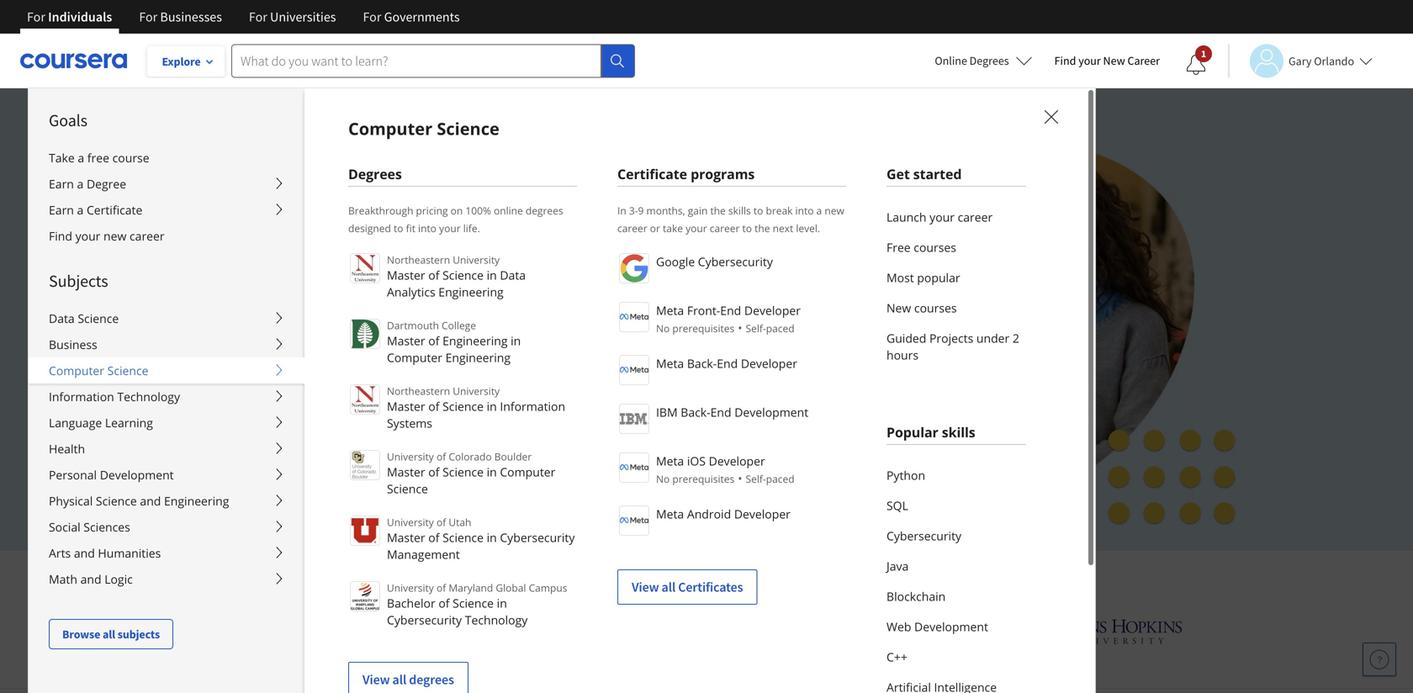 Task type: describe. For each thing, give the bounding box(es) containing it.
in inside university of utah master of science in cybersecurity management
[[487, 530, 497, 546]]

science up 100%
[[437, 117, 500, 140]]

end for meta back-end developer
[[717, 356, 738, 372]]

sql
[[887, 498, 909, 514]]

university of maryland global campus logo image
[[350, 581, 380, 612]]

personal development button
[[29, 462, 305, 488]]

1 button
[[1173, 45, 1220, 85]]

cybersecurity inside university of utah master of science in cybersecurity management
[[500, 530, 575, 546]]

start 7-day free trial
[[246, 416, 368, 433]]

developer right android
[[734, 506, 791, 522]]

to inside breakthrough pricing on 100% online degrees designed to fit into your life.
[[394, 221, 403, 235]]

career up google cybersecurity
[[710, 221, 740, 235]]

projects
[[930, 330, 974, 346]]

a inside in 3-9 months, gain the skills to break into a new career or take your career to the next level.
[[817, 204, 822, 218]]

free inside button
[[313, 416, 339, 433]]

science inside popup button
[[107, 363, 149, 379]]

of left the utah
[[437, 515, 446, 529]]

of down from
[[439, 595, 450, 611]]

0 vertical spatial day
[[289, 416, 310, 433]]

and inside the math and logic popup button
[[80, 571, 101, 587]]

math
[[49, 571, 77, 587]]

most popular link
[[887, 263, 1027, 293]]

new courses
[[887, 300, 957, 316]]

companies
[[760, 564, 862, 592]]

/year
[[261, 455, 292, 471]]

and down meta android developer link
[[718, 564, 754, 592]]

data science button
[[29, 305, 305, 332]]

free courses link
[[887, 232, 1027, 263]]

data science
[[49, 311, 119, 326]]

master for master of science in data analytics engineering
[[387, 267, 425, 283]]

earn for earn a certificate
[[49, 202, 74, 218]]

ios
[[687, 453, 706, 469]]

find your new career
[[49, 228, 165, 244]]

trial
[[341, 416, 368, 433]]

hec paris image
[[910, 614, 969, 649]]

meta for meta back-end developer
[[656, 356, 684, 372]]

python
[[887, 467, 926, 483]]

in inside the dartmouth college master of engineering in computer engineering
[[511, 333, 521, 349]]

cybersecurity up java in the right bottom of the page
[[887, 528, 962, 544]]

career down 3-
[[618, 221, 648, 235]]

partnername logo image for meta back-end developer
[[619, 355, 650, 385]]

find for find your new career
[[49, 228, 72, 244]]

gary orlando button
[[1229, 44, 1373, 78]]

science inside university of utah master of science in cybersecurity management
[[443, 530, 484, 546]]

technology inside "dropdown button"
[[117, 389, 180, 405]]

web development link
[[887, 612, 1027, 642]]

explore button
[[147, 46, 225, 77]]

university inside northeastern university master of science in information systems
[[453, 384, 500, 398]]

get started
[[887, 165, 962, 183]]

a for free
[[78, 150, 84, 166]]

gain
[[688, 204, 708, 218]]

end for ibm back-end development
[[711, 404, 732, 420]]

of inside northeastern university master of science in information systems
[[429, 398, 440, 414]]

humanities
[[98, 545, 161, 561]]

social sciences
[[49, 519, 130, 535]]

businesses
[[160, 8, 222, 25]]

science inside popup button
[[96, 493, 137, 509]]

0 vertical spatial new
[[1104, 53, 1126, 68]]

meta back-end developer
[[656, 356, 798, 372]]

social
[[49, 519, 81, 535]]

help center image
[[1370, 650, 1390, 670]]

14-
[[325, 455, 342, 471]]

career up free courses link
[[958, 209, 993, 225]]

projects,
[[219, 266, 293, 291]]

python link
[[887, 460, 1027, 491]]

master for master of science in information systems
[[387, 398, 425, 414]]

online degrees button
[[922, 42, 1046, 79]]

computer inside the dartmouth college master of engineering in computer engineering
[[387, 350, 443, 366]]

access
[[308, 236, 364, 261]]

take
[[663, 221, 683, 235]]

of inside the dartmouth college master of engineering in computer engineering
[[429, 333, 440, 349]]

a for certificate
[[77, 202, 84, 218]]

/year with 14-day money-back guarantee button
[[219, 455, 502, 472]]

included
[[639, 266, 713, 291]]

computer science button
[[29, 358, 305, 384]]

2 partnername logo image from the top
[[619, 302, 650, 332]]

free
[[87, 150, 109, 166]]

find for find your new career
[[1055, 53, 1077, 68]]

new courses link
[[887, 293, 1027, 323]]

development for personal development
[[100, 467, 174, 483]]

browse
[[62, 627, 100, 642]]

7,000+
[[391, 236, 449, 261]]

meta for meta front-end developer no prerequisites • self-paced
[[656, 303, 684, 319]]

for for businesses
[[139, 8, 158, 25]]

back- for meta
[[687, 356, 717, 372]]

1 horizontal spatial with
[[867, 564, 908, 592]]

analytics
[[387, 284, 436, 300]]

sql link
[[887, 491, 1027, 521]]

list for started
[[887, 202, 1027, 370]]

find your new career link
[[1046, 50, 1169, 72]]

computer up 'coursera plus' image
[[348, 117, 433, 140]]

dartmouth college logo image
[[350, 319, 380, 349]]

java link
[[887, 551, 1027, 581]]

meta for meta android developer
[[656, 506, 684, 522]]

gary orlando
[[1289, 53, 1355, 69]]

for individuals
[[27, 8, 112, 25]]

earn a degree button
[[29, 171, 305, 197]]

university of colorado boulder logo image
[[350, 450, 380, 480]]

275+
[[480, 564, 526, 592]]

university of maryland global campus bachelor of science in cybersecurity technology
[[387, 581, 568, 628]]

prerequisites inside meta front-end developer no prerequisites • self-paced
[[673, 321, 735, 335]]

banner navigation
[[13, 0, 473, 34]]

What do you want to learn? text field
[[231, 44, 602, 78]]

dartmouth college master of engineering in computer engineering
[[387, 319, 521, 366]]

science down back
[[387, 481, 428, 497]]

ibm
[[656, 404, 678, 420]]

in inside university of maryland global campus bachelor of science in cybersecurity technology
[[497, 595, 507, 611]]

development for web development
[[915, 619, 989, 635]]

skills inside in 3-9 months, gain the skills to break into a new career or take your career to the next level.
[[729, 204, 751, 218]]

back- for ibm
[[681, 404, 711, 420]]

information technology
[[49, 389, 180, 405]]

view all degrees
[[363, 672, 454, 688]]

to inside unlimited access to 7,000+ world-class courses, hands-on projects, and job-ready certificate programs—all included in your subscription
[[369, 236, 386, 261]]

android
[[687, 506, 731, 522]]

cybersecurity inside university of maryland global campus bachelor of science in cybersecurity technology
[[387, 612, 462, 628]]

all for certificate programs
[[662, 579, 676, 596]]

northeastern university  logo image for master of science in information systems
[[350, 385, 380, 415]]

1
[[1202, 47, 1207, 60]]

no inside meta front-end developer no prerequisites • self-paced
[[656, 321, 670, 335]]

in inside unlimited access to 7,000+ world-class courses, hands-on projects, and job-ready certificate programs—all included in your subscription
[[718, 266, 734, 291]]

a for degree
[[77, 176, 84, 192]]

blockchain
[[887, 589, 946, 605]]

your left career
[[1079, 53, 1101, 68]]

for universities
[[249, 8, 336, 25]]

university for master
[[387, 515, 434, 529]]

in inside northeastern university master of science in information systems
[[487, 398, 497, 414]]

on inside unlimited access to 7,000+ world-class courses, hands-on projects, and job-ready certificate programs—all included in your subscription
[[690, 236, 713, 261]]

0 vertical spatial the
[[711, 204, 726, 218]]

university for boulder
[[387, 450, 434, 464]]

new inside find your new career link
[[104, 228, 127, 244]]

prerequisites inside meta ios developer no prerequisites • self-paced
[[673, 472, 735, 486]]

into for degrees
[[418, 221, 437, 235]]

logic
[[105, 571, 133, 587]]

personal
[[49, 467, 97, 483]]

in 3-9 months, gain the skills to break into a new career or take your career to the next level.
[[618, 204, 845, 235]]

launch your career link
[[887, 202, 1027, 232]]

new inside computer science menu item
[[887, 300, 912, 316]]

certificates
[[678, 579, 743, 596]]

hours
[[887, 347, 919, 363]]

launch your career
[[887, 209, 993, 225]]

degrees inside list
[[409, 672, 454, 688]]

view for certificate programs
[[632, 579, 659, 596]]

ready
[[368, 266, 417, 291]]

your up free courses link
[[930, 209, 955, 225]]

master inside "university of colorado boulder master of science in computer science"
[[387, 464, 425, 480]]

degrees inside computer science menu item
[[348, 165, 402, 183]]

math and logic
[[49, 571, 133, 587]]

computer inside popup button
[[49, 363, 104, 379]]

cybersecurity link
[[887, 521, 1027, 551]]

world-
[[454, 236, 509, 261]]

fit
[[406, 221, 416, 235]]

into for certificate programs
[[796, 204, 814, 218]]

science inside northeastern university master of science in information systems
[[443, 398, 484, 414]]

guided projects under 2 hours
[[887, 330, 1020, 363]]

development inside ibm back-end development link
[[735, 404, 809, 420]]

list for skills
[[887, 460, 1027, 693]]

subjects
[[49, 271, 108, 292]]

science inside university of maryland global campus bachelor of science in cybersecurity technology
[[453, 595, 494, 611]]

orlando
[[1315, 53, 1355, 69]]

degrees inside popup button
[[970, 53, 1009, 68]]

physical
[[49, 493, 93, 509]]

learning
[[105, 415, 153, 431]]

for businesses
[[139, 8, 222, 25]]

for for universities
[[249, 8, 267, 25]]

breakthrough pricing on 100% online degrees designed to fit into your life.
[[348, 204, 563, 235]]

your inside unlimited access to 7,000+ world-class courses, hands-on projects, and job-ready certificate programs—all included in your subscription
[[219, 295, 258, 321]]

class
[[509, 236, 550, 261]]

programs—all
[[512, 266, 634, 291]]

your inside breakthrough pricing on 100% online degrees designed to fit into your life.
[[439, 221, 461, 235]]

northeastern university  logo image for master of science in data analytics engineering
[[350, 253, 380, 284]]

science inside northeastern university master of science in data analytics engineering
[[443, 267, 484, 283]]

science down "colorado"
[[443, 464, 484, 480]]

view all degrees list
[[348, 252, 577, 693]]

show notifications image
[[1186, 55, 1207, 75]]

developer down meta front-end developer no prerequisites • self-paced
[[741, 356, 798, 372]]

end for meta front-end developer no prerequisites • self-paced
[[721, 303, 742, 319]]

meta android developer
[[656, 506, 791, 522]]

web development
[[887, 619, 989, 635]]

health
[[49, 441, 85, 457]]



Task type: vqa. For each thing, say whether or not it's contained in the screenshot.
End
yes



Task type: locate. For each thing, give the bounding box(es) containing it.
breakthrough
[[348, 204, 414, 218]]

no down included
[[656, 321, 670, 335]]

1 vertical spatial self-
[[746, 472, 766, 486]]

0 vertical spatial degrees
[[526, 204, 563, 218]]

1 horizontal spatial into
[[796, 204, 814, 218]]

global
[[496, 581, 526, 595]]

information up boulder
[[500, 398, 566, 414]]

0 horizontal spatial degrees
[[409, 672, 454, 688]]

of up systems
[[429, 398, 440, 414]]

science up "colorado"
[[443, 398, 484, 414]]

master up systems
[[387, 398, 425, 414]]

developer inside meta ios developer no prerequisites • self-paced
[[709, 453, 766, 469]]

0 horizontal spatial free
[[313, 416, 339, 433]]

meta down included
[[656, 303, 684, 319]]

0 vertical spatial computer science
[[348, 117, 500, 140]]

northeastern for analytics
[[387, 253, 450, 267]]

0 vertical spatial find
[[1055, 53, 1077, 68]]

into
[[796, 204, 814, 218], [418, 221, 437, 235]]

back- down meta front-end developer no prerequisites • self-paced
[[687, 356, 717, 372]]

in down unlimited access to 7,000+ world-class courses, hands-on projects, and job-ready certificate programs—all included in your subscription
[[511, 333, 521, 349]]

most popular
[[887, 270, 961, 286]]

physical science and engineering
[[49, 493, 229, 509]]

and inside unlimited access to 7,000+ world-class courses, hands-on projects, and job-ready certificate programs—all included in your subscription
[[297, 266, 330, 291]]

health button
[[29, 436, 305, 462]]

coursera plus image
[[219, 158, 475, 183]]

data inside dropdown button
[[49, 311, 75, 326]]

1 vertical spatial new
[[887, 300, 912, 316]]

5 partnername logo image from the top
[[619, 453, 650, 483]]

1 vertical spatial new
[[104, 228, 127, 244]]

with inside button
[[295, 455, 322, 471]]

partnername logo image for google cybersecurity
[[619, 253, 650, 284]]

of inside northeastern university master of science in data analytics engineering
[[429, 267, 440, 283]]

prerequisites down ios
[[673, 472, 735, 486]]

1 vertical spatial the
[[755, 221, 770, 235]]

computer science menu item
[[304, 88, 1414, 693]]

science inside dropdown button
[[78, 311, 119, 326]]

career down earn a certificate popup button
[[130, 228, 165, 244]]

end down google cybersecurity link on the top
[[721, 303, 742, 319]]

0 horizontal spatial data
[[49, 311, 75, 326]]

1 vertical spatial computer science
[[49, 363, 149, 379]]

1 vertical spatial degrees
[[409, 672, 454, 688]]

self-
[[746, 321, 766, 335], [746, 472, 766, 486]]

for left universities
[[249, 8, 267, 25]]

1 vertical spatial prerequisites
[[673, 472, 735, 486]]

arts
[[49, 545, 71, 561]]

university of illinois at urbana-champaign image
[[231, 618, 362, 645]]

science down personal development
[[96, 493, 137, 509]]

computer inside "university of colorado boulder master of science in computer science"
[[500, 464, 556, 480]]

of left maryland
[[437, 581, 446, 595]]

certificate inside computer science menu item
[[618, 165, 688, 183]]

university inside "university of colorado boulder master of science in computer science"
[[387, 450, 434, 464]]

on down "gain"
[[690, 236, 713, 261]]

all down 'bachelor'
[[393, 672, 407, 688]]

and down personal development popup button at the bottom left of the page
[[140, 493, 161, 509]]

or
[[650, 221, 660, 235]]

all inside list
[[393, 672, 407, 688]]

0 vertical spatial prerequisites
[[673, 321, 735, 335]]

explore
[[162, 54, 201, 69]]

view left certificates
[[632, 579, 659, 596]]

0 vertical spatial •
[[738, 320, 743, 336]]

developer down google cybersecurity link on the top
[[745, 303, 801, 319]]

cybersecurity down 'bachelor'
[[387, 612, 462, 628]]

university down life.
[[453, 253, 500, 267]]

university of utah master of science in cybersecurity management
[[387, 515, 575, 563]]

and inside physical science and engineering popup button
[[140, 493, 161, 509]]

0 vertical spatial with
[[295, 455, 322, 471]]

college
[[442, 319, 476, 332]]

all left certificates
[[662, 579, 676, 596]]

degrees right online
[[526, 204, 563, 218]]

2 for from the left
[[139, 8, 158, 25]]

into up level.
[[796, 204, 814, 218]]

close image
[[1040, 105, 1062, 127], [1040, 105, 1062, 127], [1040, 105, 1062, 127]]

1 meta from the top
[[656, 303, 684, 319]]

1 horizontal spatial computer science
[[348, 117, 500, 140]]

physical science and engineering button
[[29, 488, 305, 514]]

0 horizontal spatial technology
[[117, 389, 180, 405]]

in up 275+
[[487, 530, 497, 546]]

1 horizontal spatial view
[[632, 579, 659, 596]]

to left fit
[[394, 221, 403, 235]]

master up management
[[387, 530, 425, 546]]

of up "analytics"
[[429, 267, 440, 283]]

1 vertical spatial back-
[[681, 404, 711, 420]]

guided
[[887, 330, 927, 346]]

partnername logo image inside ibm back-end development link
[[619, 404, 650, 434]]

university inside university of maryland global campus bachelor of science in cybersecurity technology
[[387, 581, 434, 595]]

new inside in 3-9 months, gain the skills to break into a new career or take your career to the next level.
[[825, 204, 845, 218]]

self- up meta back-end developer
[[746, 321, 766, 335]]

1 horizontal spatial day
[[342, 455, 364, 471]]

2 vertical spatial development
[[915, 619, 989, 635]]

in
[[618, 204, 627, 218]]

engineering inside northeastern university master of science in data analytics engineering
[[439, 284, 504, 300]]

0 vertical spatial on
[[451, 204, 463, 218]]

skills
[[729, 204, 751, 218], [942, 423, 976, 441]]

science
[[437, 117, 500, 140], [443, 267, 484, 283], [78, 311, 119, 326], [107, 363, 149, 379], [443, 398, 484, 414], [443, 464, 484, 480], [387, 481, 428, 497], [96, 493, 137, 509], [443, 530, 484, 546], [453, 595, 494, 611]]

1 horizontal spatial all
[[393, 672, 407, 688]]

development inside web development link
[[915, 619, 989, 635]]

1 no from the top
[[656, 321, 670, 335]]

meta front-end developer no prerequisites • self-paced
[[656, 303, 801, 336]]

1 horizontal spatial development
[[735, 404, 809, 420]]

1 vertical spatial on
[[690, 236, 713, 261]]

take
[[49, 150, 75, 166]]

0 horizontal spatial the
[[711, 204, 726, 218]]

free left trial
[[313, 416, 339, 433]]

1 prerequisites from the top
[[673, 321, 735, 335]]

1 horizontal spatial new
[[1104, 53, 1126, 68]]

2 self- from the top
[[746, 472, 766, 486]]

for left businesses
[[139, 8, 158, 25]]

courses for free courses
[[914, 239, 957, 255]]

0 vertical spatial paced
[[766, 321, 795, 335]]

0 vertical spatial courses
[[914, 239, 957, 255]]

day
[[289, 416, 310, 433], [342, 455, 364, 471]]

0 vertical spatial northeastern
[[387, 253, 450, 267]]

view all degrees link
[[348, 662, 469, 693]]

•
[[738, 320, 743, 336], [738, 470, 743, 486]]

0 horizontal spatial view
[[363, 672, 390, 688]]

technology inside university of maryland global campus bachelor of science in cybersecurity technology
[[465, 612, 528, 628]]

1 horizontal spatial new
[[825, 204, 845, 218]]

free up most
[[887, 239, 911, 255]]

$59
[[219, 377, 239, 393]]

find your new career link
[[29, 223, 305, 249]]

google cybersecurity link
[[618, 252, 847, 284]]

cybersecurity inside view all certificates 'list'
[[698, 254, 773, 270]]

your down earn a certificate
[[75, 228, 100, 244]]

2 horizontal spatial all
[[662, 579, 676, 596]]

2 paced from the top
[[766, 472, 795, 486]]

northeastern
[[387, 253, 450, 267], [387, 384, 450, 398]]

1 courses from the top
[[914, 239, 957, 255]]

None search field
[[231, 44, 635, 78]]

get
[[887, 165, 910, 183]]

self- inside meta ios developer no prerequisites • self-paced
[[746, 472, 766, 486]]

view for degrees
[[363, 672, 390, 688]]

list containing launch your career
[[887, 202, 1027, 370]]

3 meta from the top
[[656, 453, 684, 469]]

duke university image
[[416, 616, 495, 643]]

degrees inside breakthrough pricing on 100% online degrees designed to fit into your life.
[[526, 204, 563, 218]]

meta left ios
[[656, 453, 684, 469]]

university up 'bachelor'
[[387, 581, 434, 595]]

• up meta back-end developer
[[738, 320, 743, 336]]

1 vertical spatial no
[[656, 472, 670, 486]]

your down "gain"
[[686, 221, 707, 235]]

1 vertical spatial all
[[103, 627, 115, 642]]

1 vertical spatial find
[[49, 228, 72, 244]]

in inside "university of colorado boulder master of science in computer science"
[[487, 464, 497, 480]]

6 partnername logo image from the top
[[619, 506, 650, 536]]

1 • from the top
[[738, 320, 743, 336]]

technology
[[117, 389, 180, 405], [465, 612, 528, 628]]

technology down global
[[465, 612, 528, 628]]

to left the next at the top of page
[[743, 221, 752, 235]]

university of utah logo image
[[350, 516, 380, 546]]

earn a certificate button
[[29, 197, 305, 223]]

1 vertical spatial courses
[[915, 300, 957, 316]]

meta for meta ios developer no prerequisites • self-paced
[[656, 453, 684, 469]]

1 earn from the top
[[49, 176, 74, 192]]

with up web
[[867, 564, 908, 592]]

meta inside meta ios developer no prerequisites • self-paced
[[656, 453, 684, 469]]

computer science group
[[28, 88, 1414, 693]]

view all certificates link
[[618, 570, 758, 605]]

the left the next at the top of page
[[755, 221, 770, 235]]

view all certificates list
[[618, 252, 847, 605]]

2 vertical spatial all
[[393, 672, 407, 688]]

your inside explore menu element
[[75, 228, 100, 244]]

0 vertical spatial degrees
[[970, 53, 1009, 68]]

partnername logo image inside meta android developer link
[[619, 506, 650, 536]]

take a free course
[[49, 150, 149, 166]]

view
[[632, 579, 659, 596], [363, 672, 390, 688]]

months,
[[647, 204, 685, 218]]

1 list from the top
[[887, 202, 1027, 370]]

1 horizontal spatial the
[[755, 221, 770, 235]]

0 horizontal spatial on
[[451, 204, 463, 218]]

northeastern up systems
[[387, 384, 450, 398]]

university inside northeastern university master of science in data analytics engineering
[[453, 253, 500, 267]]

in up front-
[[718, 266, 734, 291]]

2 master from the top
[[387, 333, 425, 349]]

1 vertical spatial view
[[363, 672, 390, 688]]

cybersecurity down in 3-9 months, gain the skills to break into a new career or take your career to the next level.
[[698, 254, 773, 270]]

money-
[[367, 455, 411, 471]]

paced up meta back-end developer link
[[766, 321, 795, 335]]

ibm back-end development link
[[618, 402, 847, 434]]

0 horizontal spatial new
[[887, 300, 912, 316]]

0 horizontal spatial degrees
[[348, 165, 402, 183]]

the right "gain"
[[711, 204, 726, 218]]

0 horizontal spatial with
[[295, 455, 322, 471]]

1 master from the top
[[387, 267, 425, 283]]

for
[[27, 8, 45, 25], [139, 8, 158, 25], [249, 8, 267, 25], [363, 8, 382, 25]]

self- inside meta front-end developer no prerequisites • self-paced
[[746, 321, 766, 335]]

and up the subscription
[[297, 266, 330, 291]]

master right "university of colorado boulder logo"
[[387, 464, 425, 480]]

front-
[[687, 303, 721, 319]]

anytime
[[330, 377, 379, 393]]

northeastern inside northeastern university master of science in data analytics engineering
[[387, 253, 450, 267]]

northeastern university  logo image up trial
[[350, 385, 380, 415]]

2 meta from the top
[[656, 356, 684, 372]]

0 vertical spatial development
[[735, 404, 809, 420]]

development up physical science and engineering
[[100, 467, 174, 483]]

view inside 'list'
[[632, 579, 659, 596]]

0 vertical spatial no
[[656, 321, 670, 335]]

popular
[[887, 423, 939, 441]]

1 northeastern from the top
[[387, 253, 450, 267]]

of left guarantee at the left bottom
[[429, 464, 440, 480]]

0 vertical spatial list
[[887, 202, 1027, 370]]

0 vertical spatial free
[[887, 239, 911, 255]]

0 vertical spatial self-
[[746, 321, 766, 335]]

new down earn a certificate
[[104, 228, 127, 244]]

engineering inside popup button
[[164, 493, 229, 509]]

gary
[[1289, 53, 1312, 69]]

courses,
[[555, 236, 626, 261]]

5 master from the top
[[387, 530, 425, 546]]

in down global
[[497, 595, 507, 611]]

4 meta from the top
[[656, 506, 684, 522]]

developer inside meta front-end developer no prerequisites • self-paced
[[745, 303, 801, 319]]

developer right ios
[[709, 453, 766, 469]]

1 horizontal spatial skills
[[942, 423, 976, 441]]

science down world-
[[443, 267, 484, 283]]

close image
[[1040, 105, 1062, 127], [1041, 106, 1063, 128]]

0 vertical spatial earn
[[49, 176, 74, 192]]

1 vertical spatial northeastern
[[387, 384, 450, 398]]

master inside university of utah master of science in cybersecurity management
[[387, 530, 425, 546]]

for left individuals
[[27, 8, 45, 25]]

of left "colorado"
[[437, 450, 446, 464]]

your inside in 3-9 months, gain the skills to break into a new career or take your career to the next level.
[[686, 221, 707, 235]]

end
[[721, 303, 742, 319], [717, 356, 738, 372], [711, 404, 732, 420]]

in inside northeastern university master of science in data analytics engineering
[[487, 267, 497, 283]]

day down $59 /month, cancel anytime
[[289, 416, 310, 433]]

• inside meta front-end developer no prerequisites • self-paced
[[738, 320, 743, 336]]

courses for new courses
[[915, 300, 957, 316]]

1 horizontal spatial on
[[690, 236, 713, 261]]

in
[[718, 266, 734, 291], [487, 267, 497, 283], [511, 333, 521, 349], [487, 398, 497, 414], [487, 464, 497, 480], [487, 530, 497, 546], [497, 595, 507, 611]]

3 for from the left
[[249, 8, 267, 25]]

cybersecurity
[[698, 254, 773, 270], [887, 528, 962, 544], [500, 530, 575, 546], [387, 612, 462, 628]]

1 vertical spatial certificate
[[87, 202, 143, 218]]

career
[[958, 209, 993, 225], [618, 221, 648, 235], [710, 221, 740, 235], [130, 228, 165, 244]]

science up information technology
[[107, 363, 149, 379]]

• inside meta ios developer no prerequisites • self-paced
[[738, 470, 743, 486]]

0 vertical spatial back-
[[687, 356, 717, 372]]

4 for from the left
[[363, 8, 382, 25]]

of
[[429, 267, 440, 283], [429, 333, 440, 349], [429, 398, 440, 414], [437, 450, 446, 464], [429, 464, 440, 480], [437, 515, 446, 529], [429, 530, 440, 546], [437, 581, 446, 595], [439, 595, 450, 611]]

university inside university of utah master of science in cybersecurity management
[[387, 515, 434, 529]]

ibm back-end development
[[656, 404, 809, 420]]

master up "analytics"
[[387, 267, 425, 283]]

list
[[887, 202, 1027, 370], [887, 460, 1027, 693]]

1 vertical spatial skills
[[942, 423, 976, 441]]

your left life.
[[439, 221, 461, 235]]

view all certificates
[[632, 579, 743, 596]]

find
[[1055, 53, 1077, 68], [49, 228, 72, 244]]

1 self- from the top
[[746, 321, 766, 335]]

find down earn a certificate
[[49, 228, 72, 244]]

start
[[246, 416, 275, 433]]

1 horizontal spatial degrees
[[526, 204, 563, 218]]

leading
[[532, 564, 600, 592]]

for for governments
[[363, 8, 382, 25]]

1 vertical spatial free
[[313, 416, 339, 433]]

2 northeastern from the top
[[387, 384, 450, 398]]

for left governments
[[363, 8, 382, 25]]

level.
[[796, 221, 821, 235]]

and right arts at the bottom left of the page
[[74, 545, 95, 561]]

computer science
[[348, 117, 500, 140], [49, 363, 149, 379]]

end down meta front-end developer no prerequisites • self-paced
[[717, 356, 738, 372]]

information inside "dropdown button"
[[49, 389, 114, 405]]

guided projects under 2 hours link
[[887, 323, 1027, 370]]

into inside in 3-9 months, gain the skills to break into a new career or take your career to the next level.
[[796, 204, 814, 218]]

career inside explore menu element
[[130, 228, 165, 244]]

earn a certificate
[[49, 202, 143, 218]]

to down designed
[[369, 236, 386, 261]]

back- right ibm
[[681, 404, 711, 420]]

all right the browse
[[103, 627, 115, 642]]

pricing
[[416, 204, 448, 218]]

certificate inside popup button
[[87, 202, 143, 218]]

computer science up information technology
[[49, 363, 149, 379]]

language learning
[[49, 415, 153, 431]]

1 vertical spatial with
[[867, 564, 908, 592]]

3 master from the top
[[387, 398, 425, 414]]

universities
[[270, 8, 336, 25]]

your
[[1079, 53, 1101, 68], [930, 209, 955, 225], [439, 221, 461, 235], [686, 221, 707, 235], [75, 228, 100, 244], [219, 295, 258, 321]]

1 horizontal spatial information
[[500, 398, 566, 414]]

utah
[[449, 515, 472, 529]]

information technology button
[[29, 384, 305, 410]]

0 horizontal spatial new
[[104, 228, 127, 244]]

1 vertical spatial degrees
[[348, 165, 402, 183]]

into right fit
[[418, 221, 437, 235]]

0 vertical spatial all
[[662, 579, 676, 596]]

0 vertical spatial certificate
[[618, 165, 688, 183]]

computer science inside menu item
[[348, 117, 500, 140]]

1 northeastern university  logo image from the top
[[350, 253, 380, 284]]

cancel
[[290, 377, 327, 393]]

university for global
[[387, 581, 434, 595]]

2 • from the top
[[738, 470, 743, 486]]

meta inside meta front-end developer no prerequisites • self-paced
[[656, 303, 684, 319]]

0 vertical spatial new
[[825, 204, 845, 218]]

northeastern down fit
[[387, 253, 450, 267]]

in down boulder
[[487, 464, 497, 480]]

0 vertical spatial view
[[632, 579, 659, 596]]

maryland
[[449, 581, 493, 595]]

all for degrees
[[393, 672, 407, 688]]

google cybersecurity
[[656, 254, 773, 270]]

development inside personal development popup button
[[100, 467, 174, 483]]

colorado
[[449, 450, 492, 464]]

paced inside meta front-end developer no prerequisites • self-paced
[[766, 321, 795, 335]]

information inside northeastern university master of science in information systems
[[500, 398, 566, 414]]

explore menu element
[[29, 88, 305, 650]]

1 vertical spatial earn
[[49, 202, 74, 218]]

3 partnername logo image from the top
[[619, 355, 650, 385]]

day left the money-
[[342, 455, 364, 471]]

courses up popular at the top
[[914, 239, 957, 255]]

view inside list
[[363, 672, 390, 688]]

no inside meta ios developer no prerequisites • self-paced
[[656, 472, 670, 486]]

1 vertical spatial day
[[342, 455, 364, 471]]

master inside northeastern university master of science in information systems
[[387, 398, 425, 414]]

master inside the dartmouth college master of engineering in computer engineering
[[387, 333, 425, 349]]

and inside arts and humanities popup button
[[74, 545, 95, 561]]

1 horizontal spatial free
[[887, 239, 911, 255]]

0 horizontal spatial certificate
[[87, 202, 143, 218]]

1 vertical spatial •
[[738, 470, 743, 486]]

1 vertical spatial into
[[418, 221, 437, 235]]

0 horizontal spatial computer science
[[49, 363, 149, 379]]

find inside explore menu element
[[49, 228, 72, 244]]

list containing python
[[887, 460, 1027, 693]]

learn from 275+ leading universities and companies with coursera plus
[[370, 564, 1044, 592]]

0 horizontal spatial day
[[289, 416, 310, 433]]

courses down popular at the top
[[915, 300, 957, 316]]

blockchain link
[[887, 581, 1027, 612]]

1 vertical spatial data
[[49, 311, 75, 326]]

2 northeastern university  logo image from the top
[[350, 385, 380, 415]]

science down maryland
[[453, 595, 494, 611]]

end down meta back-end developer link
[[711, 404, 732, 420]]

partnername logo image
[[619, 253, 650, 284], [619, 302, 650, 332], [619, 355, 650, 385], [619, 404, 650, 434], [619, 453, 650, 483], [619, 506, 650, 536]]

1 vertical spatial end
[[717, 356, 738, 372]]

1 horizontal spatial technology
[[465, 612, 528, 628]]

partnername logo image for meta android developer
[[619, 506, 650, 536]]

next
[[773, 221, 794, 235]]

science up the business
[[78, 311, 119, 326]]

data inside northeastern university master of science in data analytics engineering
[[500, 267, 526, 283]]

c++ link
[[887, 642, 1027, 672]]

1 vertical spatial list
[[887, 460, 1027, 693]]

1 vertical spatial technology
[[465, 612, 528, 628]]

northeastern inside northeastern university master of science in information systems
[[387, 384, 450, 398]]

earn for earn a degree
[[49, 176, 74, 192]]

free courses
[[887, 239, 957, 255]]

0 horizontal spatial information
[[49, 389, 114, 405]]

0 vertical spatial end
[[721, 303, 742, 319]]

1 horizontal spatial degrees
[[970, 53, 1009, 68]]

2 prerequisites from the top
[[673, 472, 735, 486]]

partnername logo image for ibm back-end development
[[619, 404, 650, 434]]

earn down earn a degree
[[49, 202, 74, 218]]

master for master of engineering in computer engineering
[[387, 333, 425, 349]]

coursera image
[[20, 47, 127, 74]]

paced inside meta ios developer no prerequisites • self-paced
[[766, 472, 795, 486]]

0 horizontal spatial development
[[100, 467, 174, 483]]

all inside 'list'
[[662, 579, 676, 596]]

new down most
[[887, 300, 912, 316]]

no down ibm
[[656, 472, 670, 486]]

back
[[411, 455, 439, 471]]

a up level.
[[817, 204, 822, 218]]

certificate
[[422, 266, 507, 291]]

1 vertical spatial development
[[100, 467, 174, 483]]

meta ios developer no prerequisites • self-paced
[[656, 453, 795, 486]]

northeastern for systems
[[387, 384, 450, 398]]

of up management
[[429, 530, 440, 546]]

certificate up find your new career
[[87, 202, 143, 218]]

partnername logo image inside meta back-end developer link
[[619, 355, 650, 385]]

end inside meta front-end developer no prerequisites • self-paced
[[721, 303, 742, 319]]

google
[[656, 254, 695, 270]]

certificate up 9 on the top of page
[[618, 165, 688, 183]]

0 horizontal spatial into
[[418, 221, 437, 235]]

sciences
[[84, 519, 130, 535]]

1 partnername logo image from the top
[[619, 253, 650, 284]]

0 vertical spatial technology
[[117, 389, 180, 405]]

1 for from the left
[[27, 8, 45, 25]]

northeastern university  logo image
[[350, 253, 380, 284], [350, 385, 380, 415]]

0 vertical spatial into
[[796, 204, 814, 218]]

to left break
[[754, 204, 764, 218]]

2 earn from the top
[[49, 202, 74, 218]]

2 courses from the top
[[915, 300, 957, 316]]

0 vertical spatial northeastern university  logo image
[[350, 253, 380, 284]]

free inside computer science menu item
[[887, 239, 911, 255]]

partnername logo image inside google cybersecurity link
[[619, 253, 650, 284]]

browse all subjects
[[62, 627, 160, 642]]

most
[[887, 270, 914, 286]]

4 partnername logo image from the top
[[619, 404, 650, 434]]

all inside button
[[103, 627, 115, 642]]

find left career
[[1055, 53, 1077, 68]]

1 paced from the top
[[766, 321, 795, 335]]

2 no from the top
[[656, 472, 670, 486]]

with left 14-
[[295, 455, 322, 471]]

computer science inside popup button
[[49, 363, 149, 379]]

0 horizontal spatial skills
[[729, 204, 751, 218]]

master inside northeastern university master of science in data analytics engineering
[[387, 267, 425, 283]]

4 master from the top
[[387, 464, 425, 480]]

technology up language learning dropdown button
[[117, 389, 180, 405]]

9
[[638, 204, 644, 218]]

into inside breakthrough pricing on 100% online degrees designed to fit into your life.
[[418, 221, 437, 235]]

prerequisites
[[673, 321, 735, 335], [673, 472, 735, 486]]

1 horizontal spatial certificate
[[618, 165, 688, 183]]

2 horizontal spatial development
[[915, 619, 989, 635]]

a left free
[[78, 150, 84, 166]]

0 horizontal spatial all
[[103, 627, 115, 642]]

on inside breakthrough pricing on 100% online degrees designed to fit into your life.
[[451, 204, 463, 218]]

1 horizontal spatial data
[[500, 267, 526, 283]]

2 list from the top
[[887, 460, 1027, 693]]

popular skills
[[887, 423, 976, 441]]

johns hopkins university image
[[1023, 616, 1183, 647]]

in down world-
[[487, 267, 497, 283]]

university up management
[[387, 515, 434, 529]]

university down systems
[[387, 450, 434, 464]]

for for individuals
[[27, 8, 45, 25]]

1 horizontal spatial find
[[1055, 53, 1077, 68]]



